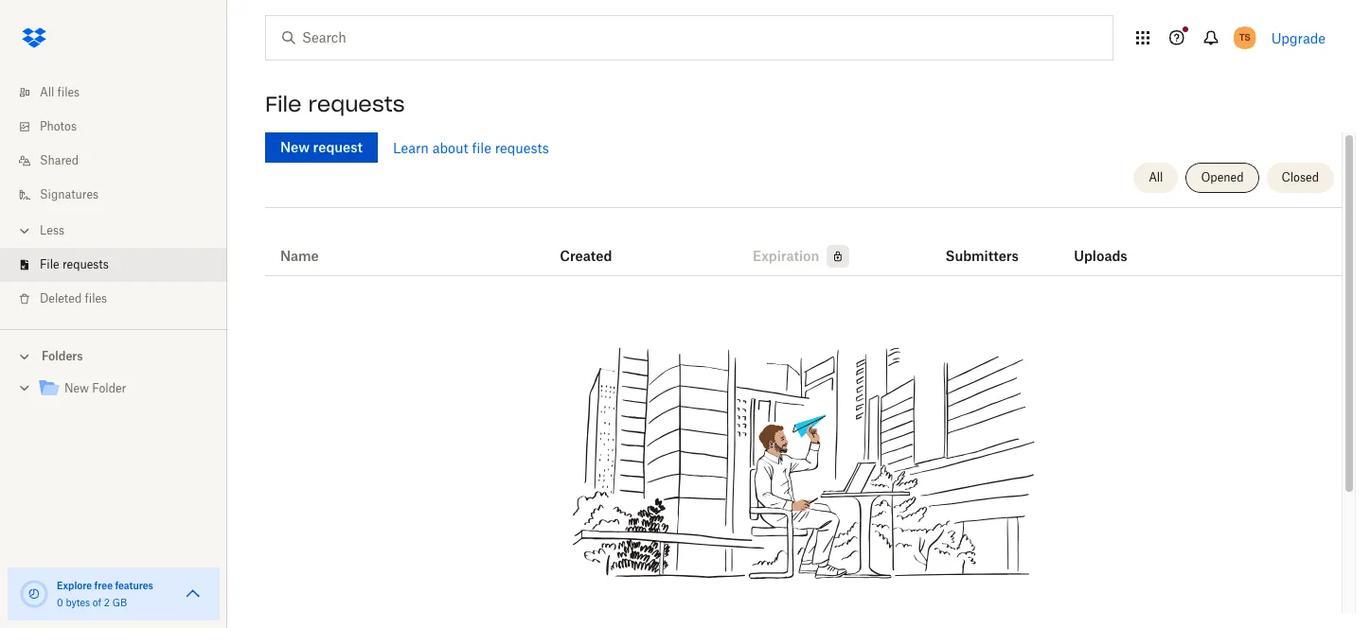Task type: locate. For each thing, give the bounding box(es) containing it.
files up photos
[[57, 85, 80, 99]]

request
[[313, 139, 363, 155]]

requests up deleted files
[[62, 258, 109, 272]]

all left 'opened'
[[1149, 170, 1163, 185]]

1 vertical spatial file
[[40, 258, 59, 272]]

file requests link
[[15, 248, 227, 282]]

1 horizontal spatial files
[[85, 292, 107, 306]]

shared link
[[15, 144, 227, 178]]

folders button
[[0, 342, 227, 370]]

0 horizontal spatial file requests
[[40, 258, 109, 272]]

file up new request
[[265, 91, 302, 117]]

1 vertical spatial files
[[85, 292, 107, 306]]

file
[[265, 91, 302, 117], [40, 258, 59, 272]]

all up photos
[[40, 85, 54, 99]]

1 horizontal spatial column header
[[1074, 223, 1150, 268]]

column header
[[946, 223, 1021, 268], [1074, 223, 1150, 268]]

folder
[[92, 382, 126, 396]]

0 horizontal spatial new
[[64, 382, 89, 396]]

1 horizontal spatial file
[[265, 91, 302, 117]]

0 vertical spatial new
[[280, 139, 310, 155]]

file requests up deleted files
[[40, 258, 109, 272]]

1 vertical spatial requests
[[495, 140, 549, 156]]

files right deleted
[[85, 292, 107, 306]]

0 vertical spatial file requests
[[265, 91, 405, 117]]

less image
[[15, 222, 34, 241]]

0 vertical spatial all
[[40, 85, 54, 99]]

all inside 'link'
[[40, 85, 54, 99]]

new left "request"
[[280, 139, 310, 155]]

requests right file on the top of page
[[495, 140, 549, 156]]

requests inside list item
[[62, 258, 109, 272]]

opened button
[[1186, 163, 1259, 193]]

file down less
[[40, 258, 59, 272]]

new for new folder
[[64, 382, 89, 396]]

0 vertical spatial file
[[265, 91, 302, 117]]

0 horizontal spatial column header
[[946, 223, 1021, 268]]

file requests up "request"
[[265, 91, 405, 117]]

requests
[[308, 91, 405, 117], [495, 140, 549, 156], [62, 258, 109, 272]]

0 horizontal spatial files
[[57, 85, 80, 99]]

2 vertical spatial requests
[[62, 258, 109, 272]]

new for new request
[[280, 139, 310, 155]]

new folder link
[[38, 377, 212, 402]]

1 vertical spatial new
[[64, 382, 89, 396]]

shared
[[40, 153, 79, 168]]

all
[[40, 85, 54, 99], [1149, 170, 1163, 185]]

0 horizontal spatial requests
[[62, 258, 109, 272]]

0 vertical spatial files
[[57, 85, 80, 99]]

1 vertical spatial file requests
[[40, 258, 109, 272]]

requests up "request"
[[308, 91, 405, 117]]

list containing all files
[[0, 64, 227, 330]]

closed button
[[1267, 163, 1334, 193]]

files inside 'link'
[[57, 85, 80, 99]]

of
[[93, 598, 101, 609]]

1 horizontal spatial requests
[[308, 91, 405, 117]]

1 vertical spatial all
[[1149, 170, 1163, 185]]

1 horizontal spatial file requests
[[265, 91, 405, 117]]

1 horizontal spatial new
[[280, 139, 310, 155]]

2 horizontal spatial requests
[[495, 140, 549, 156]]

1 horizontal spatial all
[[1149, 170, 1163, 185]]

0 horizontal spatial file
[[40, 258, 59, 272]]

deleted
[[40, 292, 82, 306]]

row
[[265, 215, 1342, 276]]

files
[[57, 85, 80, 99], [85, 292, 107, 306]]

upgrade link
[[1271, 30, 1326, 46]]

all files
[[40, 85, 80, 99]]

explore free features 0 bytes of 2 gb
[[57, 580, 153, 609]]

all for all
[[1149, 170, 1163, 185]]

file requests
[[265, 91, 405, 117], [40, 258, 109, 272]]

photos link
[[15, 110, 227, 144]]

list
[[0, 64, 227, 330]]

created
[[560, 248, 612, 264]]

files for deleted files
[[85, 292, 107, 306]]

new left folder
[[64, 382, 89, 396]]

files for all files
[[57, 85, 80, 99]]

all inside button
[[1149, 170, 1163, 185]]

new request
[[280, 139, 363, 155]]

0 vertical spatial requests
[[308, 91, 405, 117]]

0 horizontal spatial all
[[40, 85, 54, 99]]

new inside 'button'
[[280, 139, 310, 155]]

new
[[280, 139, 310, 155], [64, 382, 89, 396]]

signatures link
[[15, 178, 227, 212]]



Task type: describe. For each thing, give the bounding box(es) containing it.
name
[[280, 248, 319, 264]]

2
[[104, 598, 110, 609]]

file inside list item
[[40, 258, 59, 272]]

0
[[57, 598, 63, 609]]

learn
[[393, 140, 429, 156]]

file requests inside list item
[[40, 258, 109, 272]]

about
[[432, 140, 468, 156]]

closed
[[1282, 170, 1319, 185]]

1 column header from the left
[[946, 223, 1021, 268]]

file requests list item
[[0, 248, 227, 282]]

upgrade
[[1271, 30, 1326, 46]]

quota usage element
[[19, 580, 49, 610]]

photos
[[40, 119, 77, 134]]

free
[[94, 580, 113, 592]]

created button
[[560, 245, 612, 268]]

less
[[40, 223, 64, 238]]

deleted files
[[40, 292, 107, 306]]

row containing name
[[265, 215, 1342, 276]]

file
[[472, 140, 491, 156]]

learn about file requests
[[393, 140, 549, 156]]

all for all files
[[40, 85, 54, 99]]

ts
[[1239, 31, 1250, 44]]

ts button
[[1230, 23, 1260, 53]]

signatures
[[40, 187, 99, 202]]

gb
[[112, 598, 127, 609]]

new request button
[[265, 133, 378, 163]]

folders
[[42, 349, 83, 364]]

learn about file requests link
[[393, 140, 549, 156]]

bytes
[[66, 598, 90, 609]]

dropbox image
[[15, 19, 53, 57]]

opened
[[1201, 170, 1244, 185]]

deleted files link
[[15, 282, 227, 316]]

all files link
[[15, 76, 227, 110]]

new folder
[[64, 382, 126, 396]]

2 column header from the left
[[1074, 223, 1150, 268]]

pro trial element
[[819, 245, 850, 268]]

all button
[[1134, 163, 1178, 193]]

Search in folder "Dropbox" text field
[[302, 27, 1074, 48]]

explore
[[57, 580, 92, 592]]

features
[[115, 580, 153, 592]]



Task type: vqa. For each thing, say whether or not it's contained in the screenshot.
Dropbox Basic
no



